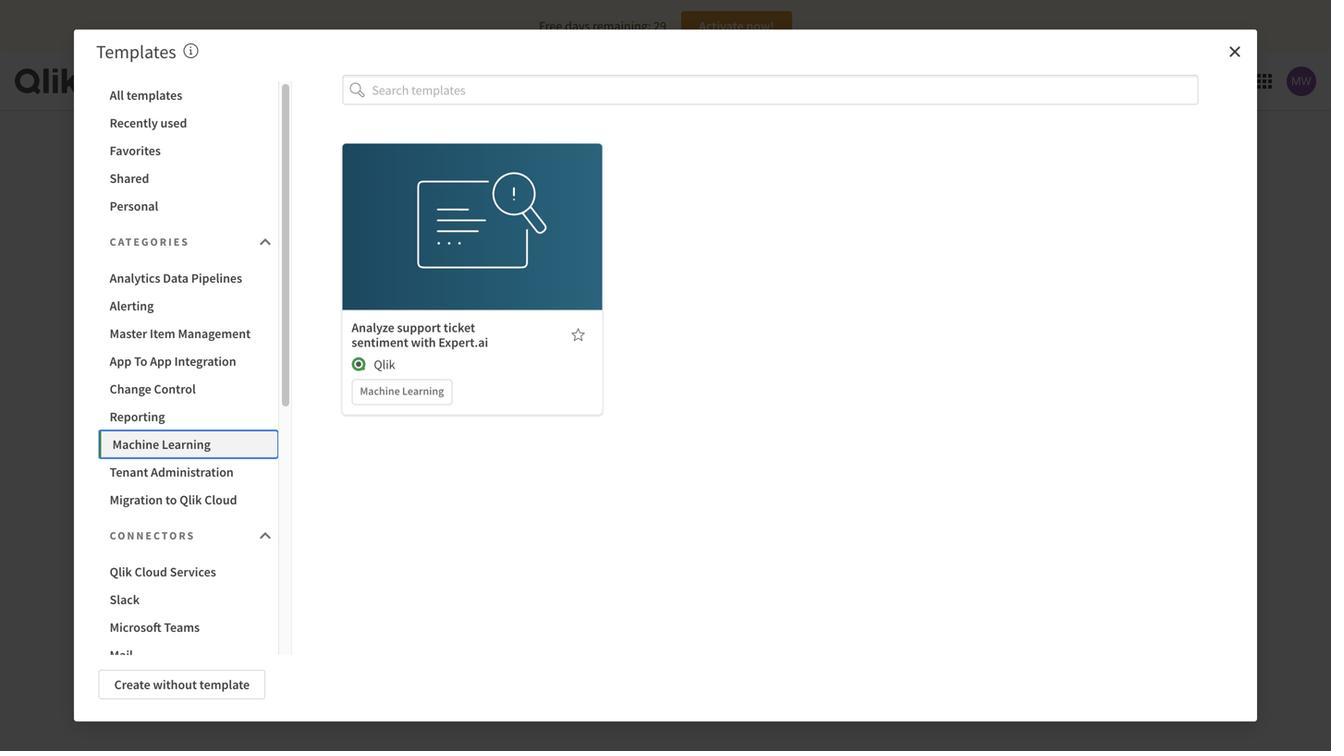 Task type: describe. For each thing, give the bounding box(es) containing it.
1 app from the left
[[110, 353, 132, 370]]

qlik for qlik
[[374, 356, 395, 373]]

template inside use template button
[[459, 198, 509, 215]]

tenant administration button
[[99, 459, 278, 486]]

activate now! link
[[681, 11, 792, 41]]

free
[[539, 18, 562, 34]]

app to app integration button
[[99, 348, 278, 375]]

microsoft
[[110, 619, 161, 636]]

categories button
[[99, 224, 278, 261]]

connectors
[[110, 529, 195, 543]]

all templates
[[110, 87, 182, 104]]

support
[[397, 320, 441, 336]]

cloud inside qlik cloud services button
[[135, 564, 167, 581]]

to
[[134, 353, 147, 370]]

all templates button
[[99, 81, 278, 109]]

tenant
[[110, 464, 148, 481]]

use template
[[436, 198, 509, 215]]

with
[[411, 334, 436, 351]]

learning inside button
[[162, 436, 211, 453]]

0 vertical spatial learning
[[402, 384, 444, 399]]

analytics data pipelines button
[[99, 264, 278, 292]]

ticket
[[444, 320, 475, 336]]

connectors button
[[99, 518, 278, 555]]

pipelines
[[191, 270, 242, 287]]

migration to qlik cloud
[[110, 492, 237, 508]]

administration
[[151, 464, 234, 481]]

sentiment
[[352, 334, 408, 351]]

machine learning button
[[99, 431, 278, 459]]

machine learning inside machine learning button
[[112, 436, 211, 453]]

0 vertical spatial machine learning
[[360, 384, 444, 399]]

all
[[110, 87, 124, 104]]

favorites button
[[99, 137, 278, 165]]

master item management
[[110, 325, 251, 342]]

shared
[[110, 170, 149, 187]]

close image
[[1228, 44, 1242, 59]]

create without template button
[[99, 670, 265, 700]]

analytics data pipelines
[[110, 270, 242, 287]]

details
[[453, 239, 491, 256]]

change control
[[110, 381, 196, 398]]

tab list containing automations
[[125, 52, 452, 111]]

master
[[110, 325, 147, 342]]

services
[[170, 564, 216, 581]]

now!
[[746, 18, 774, 34]]

qlik cloud services
[[110, 564, 216, 581]]

expert.ai
[[439, 334, 488, 351]]

analyze
[[352, 320, 394, 336]]

automations button
[[125, 52, 226, 111]]

qlik for qlik cloud services
[[110, 564, 132, 581]]

activate
[[699, 18, 744, 34]]

microsoft teams button
[[99, 614, 278, 642]]

Search templates text field
[[372, 75, 1198, 105]]

app to app integration
[[110, 353, 236, 370]]

recently
[[110, 115, 158, 131]]

add to favorites image
[[571, 328, 585, 343]]

use template button
[[414, 192, 530, 222]]

analytics
[[110, 270, 160, 287]]

remaining:
[[593, 18, 651, 34]]

templates are pre-built automations that help you automate common business workflows. get started by selecting one of the pre-built templates or choose the blank canvas to build an automation from scratch. tooltip
[[184, 40, 198, 63]]



Task type: locate. For each thing, give the bounding box(es) containing it.
alerting
[[110, 298, 154, 314]]

0 vertical spatial machine
[[360, 384, 400, 399]]

activate now!
[[699, 18, 774, 34]]

reporting
[[110, 409, 165, 425]]

change control button
[[99, 375, 278, 403]]

days
[[565, 18, 590, 34]]

cloud
[[205, 492, 237, 508], [135, 564, 167, 581]]

create
[[114, 677, 150, 693]]

0 horizontal spatial app
[[110, 353, 132, 370]]

1 horizontal spatial machine learning
[[360, 384, 444, 399]]

0 horizontal spatial template
[[199, 677, 250, 693]]

cloud down 'administration'
[[205, 492, 237, 508]]

personal
[[110, 198, 158, 214]]

master item management button
[[99, 320, 278, 348]]

qlik cloud services button
[[99, 558, 278, 586]]

machine down the qlik icon
[[360, 384, 400, 399]]

favorites
[[110, 142, 161, 159]]

qlik up slack at the left
[[110, 564, 132, 581]]

cloud inside migration to qlik cloud button
[[205, 492, 237, 508]]

1 vertical spatial qlik
[[180, 492, 202, 508]]

machine learning up tenant administration
[[112, 436, 211, 453]]

tenant administration
[[110, 464, 234, 481]]

item
[[150, 325, 175, 342]]

2 vertical spatial qlik
[[110, 564, 132, 581]]

machine learning
[[360, 384, 444, 399], [112, 436, 211, 453]]

learning down with
[[402, 384, 444, 399]]

0 horizontal spatial cloud
[[135, 564, 167, 581]]

slack button
[[99, 586, 278, 614]]

1 horizontal spatial machine
[[360, 384, 400, 399]]

use
[[436, 198, 456, 215]]

learning up tenant administration button
[[162, 436, 211, 453]]

create without template
[[114, 677, 250, 693]]

2 app from the left
[[150, 353, 172, 370]]

template down mail button
[[199, 677, 250, 693]]

teams
[[164, 619, 200, 636]]

cloud down connectors
[[135, 564, 167, 581]]

analyze support ticket sentiment with expert.ai
[[352, 320, 488, 351]]

template right use at the top of the page
[[459, 198, 509, 215]]

categories
[[110, 235, 189, 249]]

machine down reporting
[[112, 436, 159, 453]]

without
[[153, 677, 197, 693]]

personal button
[[99, 192, 278, 220]]

management
[[178, 325, 251, 342]]

templates
[[96, 40, 176, 63]]

used
[[160, 115, 187, 131]]

machine learning down the qlik icon
[[360, 384, 444, 399]]

1 horizontal spatial app
[[150, 353, 172, 370]]

app left to
[[110, 353, 132, 370]]

2 horizontal spatial qlik
[[374, 356, 395, 373]]

change
[[110, 381, 151, 398]]

tab list
[[125, 52, 452, 111]]

automations
[[140, 73, 211, 89]]

integration
[[174, 353, 236, 370]]

qlik down sentiment on the top left of page
[[374, 356, 395, 373]]

data
[[163, 270, 189, 287]]

migration to qlik cloud button
[[99, 486, 278, 514]]

template
[[459, 198, 509, 215], [199, 677, 250, 693]]

29
[[654, 18, 666, 34]]

migration
[[110, 492, 163, 508]]

microsoft teams
[[110, 619, 200, 636]]

details button
[[414, 233, 530, 262]]

qlik image
[[352, 357, 366, 372]]

1 horizontal spatial cloud
[[205, 492, 237, 508]]

app right to
[[150, 353, 172, 370]]

slack
[[110, 592, 140, 608]]

machine inside machine learning button
[[112, 436, 159, 453]]

0 vertical spatial cloud
[[205, 492, 237, 508]]

1 horizontal spatial template
[[459, 198, 509, 215]]

recently used
[[110, 115, 187, 131]]

mail
[[110, 647, 133, 664]]

templates are pre-built automations that help you automate common business workflows. get started by selecting one of the pre-built templates or choose the blank canvas to build an automation from scratch. image
[[184, 43, 198, 58]]

qlik right the to
[[180, 492, 202, 508]]

free days remaining: 29
[[539, 18, 666, 34]]

reporting button
[[99, 403, 278, 431]]

1 vertical spatial machine learning
[[112, 436, 211, 453]]

0 horizontal spatial learning
[[162, 436, 211, 453]]

0 horizontal spatial machine
[[112, 436, 159, 453]]

recently used button
[[99, 109, 278, 137]]

1 vertical spatial learning
[[162, 436, 211, 453]]

alerting button
[[99, 292, 278, 320]]

connections button
[[353, 52, 452, 111]]

learning
[[402, 384, 444, 399], [162, 436, 211, 453]]

machine
[[360, 384, 400, 399], [112, 436, 159, 453]]

0 vertical spatial qlik
[[374, 356, 395, 373]]

control
[[154, 381, 196, 398]]

0 vertical spatial template
[[459, 198, 509, 215]]

0 horizontal spatial machine learning
[[112, 436, 211, 453]]

template inside create without template "button"
[[199, 677, 250, 693]]

to
[[165, 492, 177, 508]]

1 vertical spatial cloud
[[135, 564, 167, 581]]

1 horizontal spatial qlik
[[180, 492, 202, 508]]

mail button
[[99, 642, 278, 669]]

1 horizontal spatial learning
[[402, 384, 444, 399]]

app
[[110, 353, 132, 370], [150, 353, 172, 370]]

shared button
[[99, 165, 278, 192]]

0 horizontal spatial qlik
[[110, 564, 132, 581]]

1 vertical spatial template
[[199, 677, 250, 693]]

templates
[[127, 87, 182, 104]]

qlik
[[374, 356, 395, 373], [180, 492, 202, 508], [110, 564, 132, 581]]

connections
[[368, 73, 437, 89]]

1 vertical spatial machine
[[112, 436, 159, 453]]



Task type: vqa. For each thing, say whether or not it's contained in the screenshot.
the Services
yes



